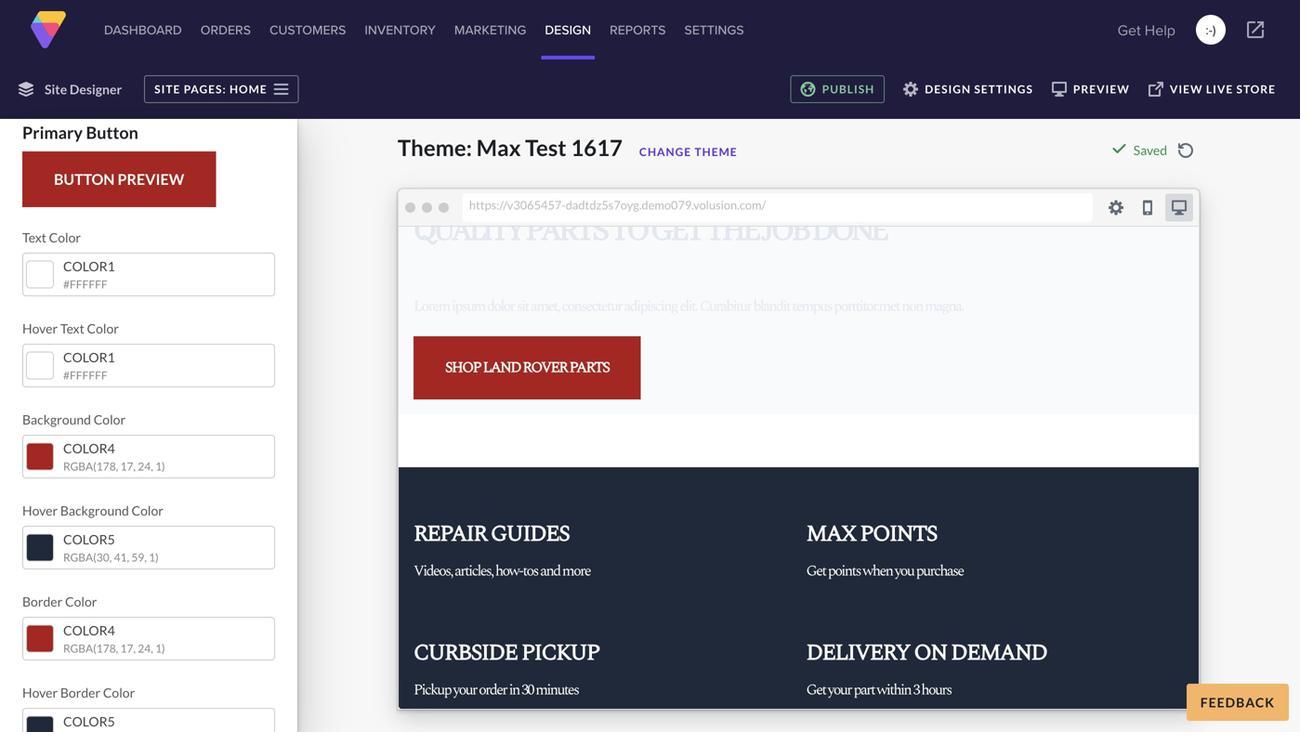 Task type: describe. For each thing, give the bounding box(es) containing it.
button preview
[[54, 170, 184, 188]]

24, for border color
[[138, 642, 153, 655]]

0 vertical spatial button
[[86, 122, 138, 143]]

theme: max test 1617
[[398, 134, 623, 161]]

get help
[[1118, 19, 1176, 40]]

color5 for color5
[[63, 714, 115, 730]]

theme:
[[398, 134, 472, 161]]

color4 rgba(178, 17, 24, 1) for border color
[[63, 623, 165, 655]]

home
[[230, 82, 267, 96]]

#ffffff for color
[[63, 277, 108, 291]]

0 vertical spatial border
[[22, 594, 63, 610]]

dashboard link
[[100, 0, 186, 59]]

site for site designer
[[45, 81, 67, 97]]

59,
[[131, 551, 147, 564]]

1617
[[571, 134, 623, 161]]

color5 for color5 rgba(30, 41, 59, 1)
[[63, 532, 115, 548]]

color4 for border
[[63, 623, 115, 639]]

site pages: home
[[154, 82, 267, 96]]

inventory
[[365, 20, 436, 39]]

test
[[525, 134, 567, 161]]

get
[[1118, 19, 1141, 40]]

get help link
[[1112, 11, 1182, 48]]

design settings
[[925, 82, 1034, 96]]

rgba(178, for background
[[63, 460, 118, 473]]

dadtdz5s7oyg.demo079.volusion.com/
[[566, 198, 766, 212]]

0 horizontal spatial text
[[22, 230, 46, 245]]

hover for hover border color
[[22, 685, 58, 701]]

hover background color
[[22, 503, 164, 519]]

marketing
[[454, 20, 527, 39]]

design button
[[541, 0, 595, 59]]

:-)
[[1206, 20, 1217, 39]]

settings
[[685, 20, 744, 39]]

1) for border color
[[155, 642, 165, 655]]

change theme
[[640, 145, 738, 159]]

24, for background color
[[138, 460, 153, 473]]

view live store button
[[1140, 75, 1286, 103]]

settings button
[[681, 0, 748, 59]]

)
[[1213, 20, 1217, 39]]

color1 #ffffff for color
[[63, 258, 115, 291]]

#ffffff for text
[[63, 369, 108, 382]]

:-
[[1206, 20, 1213, 39]]

pages:
[[184, 82, 227, 96]]

hover for hover background color
[[22, 503, 58, 519]]

marketing button
[[451, 0, 530, 59]]

design settings button
[[895, 75, 1043, 103]]

rgba(30,
[[63, 551, 112, 564]]



Task type: vqa. For each thing, say whether or not it's contained in the screenshot.


Task type: locate. For each thing, give the bounding box(es) containing it.
preview inside button
[[1074, 82, 1130, 96]]

color
[[49, 230, 81, 245], [87, 321, 119, 337], [94, 412, 126, 428], [132, 503, 164, 519], [65, 594, 97, 610], [103, 685, 135, 701]]

color1 #ffffff down the hover text color
[[63, 350, 115, 382]]

2 rgba(178, from the top
[[63, 642, 118, 655]]

saved
[[1134, 142, 1168, 158]]

1 horizontal spatial text
[[60, 321, 84, 337]]

1) for background color
[[155, 460, 165, 473]]

1 #ffffff from the top
[[63, 277, 108, 291]]

settings
[[975, 82, 1034, 96]]

1 vertical spatial background
[[60, 503, 129, 519]]

background color
[[22, 412, 126, 428]]

rgba(178, up hover background color
[[63, 460, 118, 473]]

0 vertical spatial rgba(178,
[[63, 460, 118, 473]]

1 color5 from the top
[[63, 532, 115, 548]]

24, up hover background color
[[138, 460, 153, 473]]

17, up hover border color
[[120, 642, 136, 655]]

color5
[[63, 532, 115, 548], [63, 714, 115, 730]]

0 vertical spatial 17,
[[120, 460, 136, 473]]

preview down primary button
[[118, 170, 184, 188]]

background up color5 rgba(30, 41, 59, 1) on the left of page
[[60, 503, 129, 519]]

feedback
[[1201, 695, 1275, 711]]

0 vertical spatial background
[[22, 412, 91, 428]]

text
[[22, 230, 46, 245], [60, 321, 84, 337]]

reports
[[610, 20, 666, 39]]

live
[[1207, 82, 1234, 96]]

2 17, from the top
[[120, 642, 136, 655]]

design
[[925, 82, 972, 96]]

site designer
[[45, 81, 122, 97]]

color4 for background
[[63, 441, 115, 456]]

color1 #ffffff
[[63, 258, 115, 291], [63, 350, 115, 382]]

max
[[477, 134, 521, 161]]

orders button
[[197, 0, 255, 59]]

orders
[[201, 20, 251, 39]]

color1 down text color
[[63, 258, 115, 274]]

color5 inside color5 rgba(30, 41, 59, 1)
[[63, 532, 115, 548]]

1 vertical spatial color5
[[63, 714, 115, 730]]

color1 for text
[[63, 350, 115, 365]]

button down primary button
[[54, 170, 115, 188]]

color1 for color
[[63, 258, 115, 274]]

view live store
[[1170, 82, 1276, 96]]

rgba(178,
[[63, 460, 118, 473], [63, 642, 118, 655]]

#ffffff up background color
[[63, 369, 108, 382]]

color4
[[63, 441, 115, 456], [63, 623, 115, 639]]

help
[[1145, 19, 1176, 40]]

view
[[1170, 82, 1203, 96]]

color1 down the hover text color
[[63, 350, 115, 365]]

#ffffff up the hover text color
[[63, 277, 108, 291]]

preview inside 'button'
[[118, 170, 184, 188]]

site left pages:
[[154, 82, 181, 96]]

primary
[[22, 122, 83, 143]]

0 vertical spatial color5
[[63, 532, 115, 548]]

2 vertical spatial 1)
[[155, 642, 165, 655]]

2 color4 from the top
[[63, 623, 115, 639]]

1 vertical spatial 17,
[[120, 642, 136, 655]]

button
[[86, 122, 138, 143], [54, 170, 115, 188]]

publish
[[822, 82, 875, 96]]

publish button
[[791, 75, 885, 103]]

color4 down background color
[[63, 441, 115, 456]]

2 color1 #ffffff from the top
[[63, 350, 115, 382]]

24,
[[138, 460, 153, 473], [138, 642, 153, 655]]

1 color1 from the top
[[63, 258, 115, 274]]

inventory button
[[361, 0, 440, 59]]

17, for background color
[[120, 460, 136, 473]]

border color
[[22, 594, 97, 610]]

0 vertical spatial color1
[[63, 258, 115, 274]]

rgba(178, for border
[[63, 642, 118, 655]]

button inside button preview 'button'
[[54, 170, 115, 188]]

1 vertical spatial 1)
[[149, 551, 159, 564]]

color1 #ffffff down text color
[[63, 258, 115, 291]]

0 vertical spatial text
[[22, 230, 46, 245]]

color4 rgba(178, 17, 24, 1) for background color
[[63, 441, 165, 473]]

customers button
[[266, 0, 350, 59]]

41,
[[114, 551, 129, 564]]

1 color4 from the top
[[63, 441, 115, 456]]

0 vertical spatial color4
[[63, 441, 115, 456]]

1 vertical spatial color4
[[63, 623, 115, 639]]

1 rgba(178, from the top
[[63, 460, 118, 473]]

dashboard
[[104, 20, 182, 39]]

sidebar element
[[0, 48, 297, 733]]

1 vertical spatial color1
[[63, 350, 115, 365]]

1 color4 rgba(178, 17, 24, 1) from the top
[[63, 441, 165, 473]]

button down designer
[[86, 122, 138, 143]]

border
[[22, 594, 63, 610], [60, 685, 101, 701]]

1) for hover background color
[[149, 551, 159, 564]]

2 vertical spatial hover
[[22, 685, 58, 701]]

1 vertical spatial 24,
[[138, 642, 153, 655]]

preview
[[1074, 82, 1130, 96], [118, 170, 184, 188]]

https://v3065457-
[[469, 198, 566, 212]]

color4 rgba(178, 17, 24, 1) down background color
[[63, 441, 165, 473]]

0 vertical spatial 24,
[[138, 460, 153, 473]]

volusion-logo link
[[30, 11, 67, 48]]

1 vertical spatial preview
[[118, 170, 184, 188]]

background
[[22, 412, 91, 428], [60, 503, 129, 519]]

hover
[[22, 321, 58, 337], [22, 503, 58, 519], [22, 685, 58, 701]]

theme
[[695, 145, 738, 159]]

https://v3065457-dadtdz5s7oyg.demo079.volusion.com/
[[469, 198, 766, 212]]

customers
[[270, 20, 346, 39]]

1 horizontal spatial site
[[154, 82, 181, 96]]

2 color5 from the top
[[63, 714, 115, 730]]

store
[[1237, 82, 1276, 96]]

color4 rgba(178, 17, 24, 1) up hover border color
[[63, 623, 165, 655]]

dashboard image
[[30, 11, 67, 48]]

preview button
[[1043, 75, 1140, 103]]

site inside button
[[154, 82, 181, 96]]

0 vertical spatial #ffffff
[[63, 277, 108, 291]]

site for site pages: home
[[154, 82, 181, 96]]

1 vertical spatial color1 #ffffff
[[63, 350, 115, 382]]

1) inside color5 rgba(30, 41, 59, 1)
[[149, 551, 159, 564]]

2 24, from the top
[[138, 642, 153, 655]]

1 vertical spatial hover
[[22, 503, 58, 519]]

reports button
[[606, 0, 670, 59]]

1 hover from the top
[[22, 321, 58, 337]]

1 vertical spatial rgba(178,
[[63, 642, 118, 655]]

2 hover from the top
[[22, 503, 58, 519]]

17,
[[120, 460, 136, 473], [120, 642, 136, 655]]

2 color4 rgba(178, 17, 24, 1) from the top
[[63, 623, 165, 655]]

0 vertical spatial hover
[[22, 321, 58, 337]]

change
[[640, 145, 692, 159]]

rgba(178, up hover border color
[[63, 642, 118, 655]]

1 24, from the top
[[138, 460, 153, 473]]

0 horizontal spatial preview
[[118, 170, 184, 188]]

background down the hover text color
[[22, 412, 91, 428]]

color4 rgba(178, 17, 24, 1)
[[63, 441, 165, 473], [63, 623, 165, 655]]

1 vertical spatial button
[[54, 170, 115, 188]]

#ffffff
[[63, 277, 108, 291], [63, 369, 108, 382]]

color5 down hover border color
[[63, 714, 115, 730]]

0 vertical spatial color4 rgba(178, 17, 24, 1)
[[63, 441, 165, 473]]

0 vertical spatial color1 #ffffff
[[63, 258, 115, 291]]

1 horizontal spatial preview
[[1074, 82, 1130, 96]]

primary button
[[22, 122, 138, 143]]

0 vertical spatial 1)
[[155, 460, 165, 473]]

1 vertical spatial #ffffff
[[63, 369, 108, 382]]

site pages: home button
[[144, 75, 299, 103]]

color5 up rgba(30,
[[63, 532, 115, 548]]

0 horizontal spatial site
[[45, 81, 67, 97]]

hover for hover text color
[[22, 321, 58, 337]]

hover text color
[[22, 321, 119, 337]]

2 color1 from the top
[[63, 350, 115, 365]]

1 vertical spatial text
[[60, 321, 84, 337]]

17, for border color
[[120, 642, 136, 655]]

1 vertical spatial color4 rgba(178, 17, 24, 1)
[[63, 623, 165, 655]]

1 17, from the top
[[120, 460, 136, 473]]

24, down '59,'
[[138, 642, 153, 655]]

hover border color
[[22, 685, 135, 701]]

:-) link
[[1196, 15, 1226, 45]]

3 hover from the top
[[22, 685, 58, 701]]

2 #ffffff from the top
[[63, 369, 108, 382]]

site left designer
[[45, 81, 67, 97]]

1 color1 #ffffff from the top
[[63, 258, 115, 291]]

color5 rgba(30, 41, 59, 1)
[[63, 532, 159, 564]]

color1
[[63, 258, 115, 274], [63, 350, 115, 365]]

saved image
[[1112, 141, 1127, 156]]

text color
[[22, 230, 81, 245]]

color1 #ffffff for text
[[63, 350, 115, 382]]

17, up hover background color
[[120, 460, 136, 473]]

site
[[45, 81, 67, 97], [154, 82, 181, 96]]

1)
[[155, 460, 165, 473], [149, 551, 159, 564], [155, 642, 165, 655]]

button preview button
[[22, 152, 216, 207]]

preview up saved image
[[1074, 82, 1130, 96]]

color4 down the border color
[[63, 623, 115, 639]]

feedback button
[[1187, 684, 1289, 721]]

design
[[545, 20, 591, 39]]

designer
[[70, 81, 122, 97]]

0 vertical spatial preview
[[1074, 82, 1130, 96]]

1 vertical spatial border
[[60, 685, 101, 701]]



